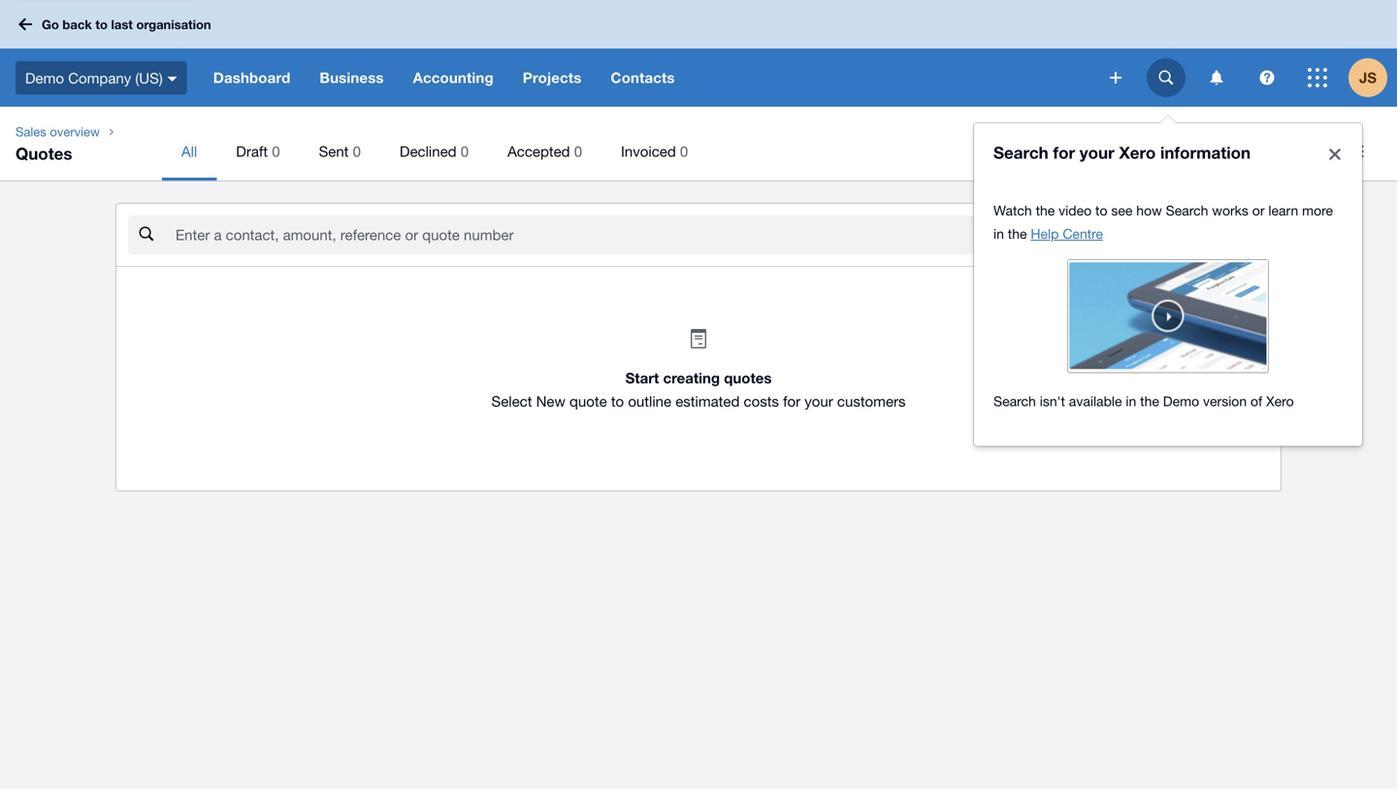 Task type: describe. For each thing, give the bounding box(es) containing it.
go back to last organisation link
[[12, 7, 223, 41]]

declined
[[400, 143, 457, 160]]

contacts button
[[596, 49, 690, 107]]

1 horizontal spatial svg image
[[1110, 72, 1122, 83]]

to inside start creating quotes select new quote to outline estimated costs for your customers
[[611, 393, 624, 410]]

1 vertical spatial xero
[[1267, 393, 1295, 409]]

view search in xero video image
[[1069, 260, 1269, 370]]

accounting button
[[399, 49, 508, 107]]

accepted 0
[[508, 143, 582, 160]]

sent 0
[[319, 143, 361, 160]]

quote
[[570, 393, 607, 410]]

for inside dialog
[[1054, 143, 1076, 162]]

contacts
[[611, 69, 675, 86]]

version
[[1204, 393, 1247, 409]]

Enter a contact, amount, reference or quote number field
[[174, 216, 1161, 253]]

shortcuts image
[[1343, 132, 1382, 171]]

business button
[[305, 49, 399, 107]]

1 vertical spatial the
[[1008, 226, 1028, 242]]

how
[[1137, 202, 1163, 218]]

draft 0
[[236, 143, 280, 160]]

new
[[536, 393, 566, 410]]

0 for declined 0
[[461, 143, 469, 160]]

outline
[[628, 393, 672, 410]]

search for your
[[994, 143, 1049, 162]]

sales overview link
[[8, 122, 108, 142]]

demo inside search for your xero information dialog
[[1164, 393, 1200, 409]]

in inside watch the video to see how search works or learn more in the
[[994, 226, 1005, 242]]

quotes element
[[0, 107, 1398, 181]]

demo company (us)
[[25, 69, 163, 86]]

draft
[[236, 143, 268, 160]]

sent
[[319, 143, 349, 160]]

menu inside quotes element
[[162, 122, 1214, 181]]

overview
[[50, 124, 100, 139]]

company
[[68, 69, 131, 86]]

0 for invoiced 0
[[680, 143, 688, 160]]

back
[[63, 17, 92, 32]]

organisation
[[136, 17, 211, 32]]

more
[[1303, 202, 1334, 218]]

all link
[[162, 122, 217, 181]]

search for available
[[994, 393, 1037, 409]]

(us)
[[135, 69, 163, 86]]

dashboard link
[[199, 49, 305, 107]]

quotes
[[724, 369, 772, 387]]

for inside start creating quotes select new quote to outline estimated costs for your customers
[[783, 393, 801, 410]]

demo inside popup button
[[25, 69, 64, 86]]

search isn't available in the demo version of xero
[[994, 393, 1295, 409]]

help
[[1031, 226, 1059, 242]]

your inside dialog
[[1080, 143, 1115, 162]]

costs
[[744, 393, 779, 410]]

demo company (us) button
[[0, 49, 199, 107]]

information
[[1161, 143, 1251, 162]]

projects button
[[508, 49, 596, 107]]

start creating quotes select new quote to outline estimated costs for your customers
[[492, 369, 906, 410]]

banner containing dashboard
[[0, 0, 1398, 107]]

customers
[[838, 393, 906, 410]]

svg image inside 'demo company (us)' popup button
[[168, 76, 177, 81]]

search inside watch the video to see how search works or learn more in the
[[1166, 202, 1209, 218]]



Task type: locate. For each thing, give the bounding box(es) containing it.
sales overview
[[16, 124, 100, 139]]

0 right sent
[[353, 143, 361, 160]]

2 vertical spatial to
[[611, 393, 624, 410]]

0 right invoiced
[[680, 143, 688, 160]]

0 vertical spatial in
[[994, 226, 1005, 242]]

in
[[994, 226, 1005, 242], [1126, 393, 1137, 409]]

1 vertical spatial your
[[805, 393, 834, 410]]

0 for draft 0
[[272, 143, 280, 160]]

search up watch
[[994, 143, 1049, 162]]

0 right accepted
[[574, 143, 582, 160]]

works
[[1213, 202, 1249, 218]]

1 horizontal spatial for
[[1054, 143, 1076, 162]]

watch
[[994, 202, 1033, 218]]

estimated
[[676, 393, 740, 410]]

demo left version
[[1164, 393, 1200, 409]]

js button
[[1349, 49, 1398, 107]]

1 vertical spatial for
[[783, 393, 801, 410]]

sales
[[16, 124, 46, 139]]

for
[[1054, 143, 1076, 162], [783, 393, 801, 410]]

0 vertical spatial xero
[[1120, 143, 1156, 162]]

1 horizontal spatial in
[[1126, 393, 1137, 409]]

xero right of
[[1267, 393, 1295, 409]]

for right 'costs'
[[783, 393, 801, 410]]

0 vertical spatial to
[[95, 17, 108, 32]]

svg image inside go back to last organisation link
[[18, 18, 32, 31]]

banner
[[0, 0, 1398, 107]]

xero up how
[[1120, 143, 1156, 162]]

in right available
[[1126, 393, 1137, 409]]

search for your xero information dialog
[[975, 123, 1363, 446]]

centre
[[1063, 226, 1104, 242]]

js
[[1360, 69, 1377, 86]]

1 horizontal spatial to
[[611, 393, 624, 410]]

0 horizontal spatial xero
[[1120, 143, 1156, 162]]

0 horizontal spatial to
[[95, 17, 108, 32]]

see
[[1112, 202, 1133, 218]]

demo
[[25, 69, 64, 86], [1164, 393, 1200, 409]]

2 0 from the left
[[353, 143, 361, 160]]

help centre link
[[1031, 226, 1104, 242]]

0 vertical spatial your
[[1080, 143, 1115, 162]]

search for your xero information
[[994, 143, 1251, 162]]

1 horizontal spatial your
[[1080, 143, 1115, 162]]

0
[[272, 143, 280, 160], [353, 143, 361, 160], [461, 143, 469, 160], [574, 143, 582, 160], [680, 143, 688, 160]]

to
[[95, 17, 108, 32], [1096, 202, 1108, 218], [611, 393, 624, 410]]

2 vertical spatial search
[[994, 393, 1037, 409]]

in down watch
[[994, 226, 1005, 242]]

isn't
[[1040, 393, 1066, 409]]

1 vertical spatial in
[[1126, 393, 1137, 409]]

all
[[181, 143, 197, 160]]

last
[[111, 17, 133, 32]]

go
[[42, 17, 59, 32]]

search
[[994, 143, 1049, 162], [1166, 202, 1209, 218], [994, 393, 1037, 409]]

your
[[1080, 143, 1115, 162], [805, 393, 834, 410]]

video
[[1059, 202, 1092, 218]]

search left isn't
[[994, 393, 1037, 409]]

projects
[[523, 69, 582, 86]]

0 right draft
[[272, 143, 280, 160]]

0 for accepted 0
[[574, 143, 582, 160]]

to inside watch the video to see how search works or learn more in the
[[1096, 202, 1108, 218]]

your inside start creating quotes select new quote to outline estimated costs for your customers
[[805, 393, 834, 410]]

dashboard
[[213, 69, 291, 86]]

your up video
[[1080, 143, 1115, 162]]

start
[[626, 369, 659, 387]]

the up help
[[1036, 202, 1055, 218]]

0 for sent 0
[[353, 143, 361, 160]]

1 vertical spatial demo
[[1164, 393, 1200, 409]]

0 vertical spatial search
[[994, 143, 1049, 162]]

0 vertical spatial for
[[1054, 143, 1076, 162]]

svg image left "go"
[[18, 18, 32, 31]]

to left see
[[1096, 202, 1108, 218]]

svg image
[[18, 18, 32, 31], [1309, 68, 1328, 87], [1110, 72, 1122, 83]]

the right available
[[1141, 393, 1160, 409]]

accounting
[[413, 69, 494, 86]]

0 horizontal spatial for
[[783, 393, 801, 410]]

0 right declined
[[461, 143, 469, 160]]

0 horizontal spatial demo
[[25, 69, 64, 86]]

3 0 from the left
[[461, 143, 469, 160]]

help centre
[[1031, 226, 1104, 242]]

invoiced 0
[[621, 143, 688, 160]]

accepted
[[508, 143, 570, 160]]

5 0 from the left
[[680, 143, 688, 160]]

2 vertical spatial the
[[1141, 393, 1160, 409]]

svg image left js
[[1309, 68, 1328, 87]]

invoiced
[[621, 143, 676, 160]]

2 horizontal spatial the
[[1141, 393, 1160, 409]]

1 horizontal spatial xero
[[1267, 393, 1295, 409]]

learn
[[1269, 202, 1299, 218]]

2 horizontal spatial to
[[1096, 202, 1108, 218]]

to left last
[[95, 17, 108, 32]]

business
[[320, 69, 384, 86]]

your left customers
[[805, 393, 834, 410]]

for up video
[[1054, 143, 1076, 162]]

select
[[492, 393, 532, 410]]

of
[[1251, 393, 1263, 409]]

menu
[[162, 122, 1214, 181]]

1 horizontal spatial the
[[1036, 202, 1055, 218]]

0 horizontal spatial svg image
[[18, 18, 32, 31]]

to right the quote
[[611, 393, 624, 410]]

available
[[1070, 393, 1123, 409]]

creating
[[663, 369, 720, 387]]

0 vertical spatial the
[[1036, 202, 1055, 218]]

0 vertical spatial demo
[[25, 69, 64, 86]]

0 horizontal spatial your
[[805, 393, 834, 410]]

2 horizontal spatial svg image
[[1309, 68, 1328, 87]]

menu containing all
[[162, 122, 1214, 181]]

4 0 from the left
[[574, 143, 582, 160]]

svg image
[[1160, 70, 1174, 85], [1211, 70, 1224, 85], [1260, 70, 1275, 85], [168, 76, 177, 81]]

the
[[1036, 202, 1055, 218], [1008, 226, 1028, 242], [1141, 393, 1160, 409]]

1 0 from the left
[[272, 143, 280, 160]]

or
[[1253, 202, 1265, 218]]

0 horizontal spatial the
[[1008, 226, 1028, 242]]

to inside banner
[[95, 17, 108, 32]]

demo down "go"
[[25, 69, 64, 86]]

1 horizontal spatial demo
[[1164, 393, 1200, 409]]

1 vertical spatial search
[[1166, 202, 1209, 218]]

xero
[[1120, 143, 1156, 162], [1267, 393, 1295, 409]]

0 horizontal spatial in
[[994, 226, 1005, 242]]

watch the video to see how search works or learn more in the
[[994, 202, 1334, 242]]

quotes
[[16, 144, 72, 163]]

search right how
[[1166, 202, 1209, 218]]

svg image up search for your xero information
[[1110, 72, 1122, 83]]

declined 0
[[400, 143, 469, 160]]

go back to last organisation
[[42, 17, 211, 32]]

the down watch
[[1008, 226, 1028, 242]]

1 vertical spatial to
[[1096, 202, 1108, 218]]



Task type: vqa. For each thing, say whether or not it's contained in the screenshot.
saved
no



